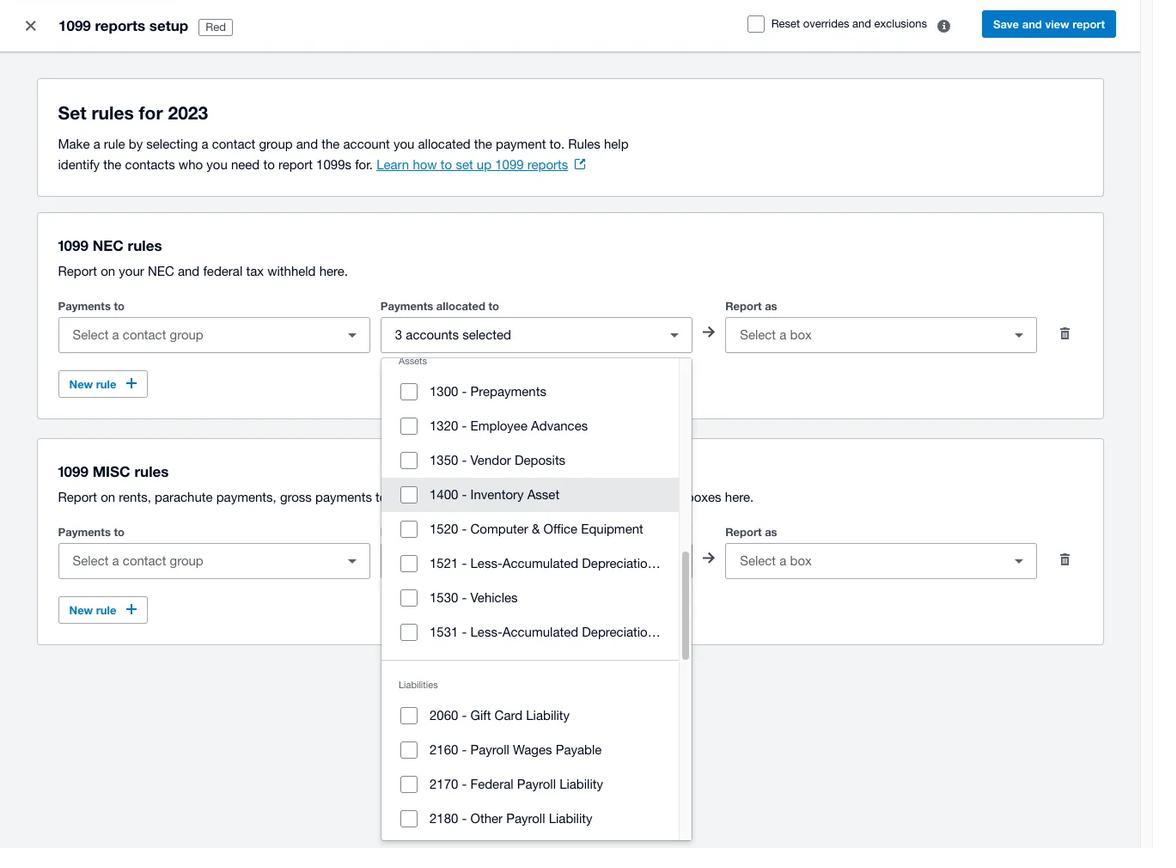 Task type: locate. For each thing, give the bounding box(es) containing it.
payments allocated to field for 1099 nec rules
[[381, 319, 658, 352]]

0 vertical spatial accumulated
[[503, 556, 579, 571]]

payments to field for 1099 nec rules
[[59, 319, 335, 352]]

0 horizontal spatial office
[[544, 522, 578, 536]]

0 vertical spatial new rule button
[[58, 370, 148, 398]]

0 vertical spatial payments to
[[58, 299, 125, 313]]

1 vertical spatial payments allocated to field
[[381, 545, 658, 578]]

on
[[101, 264, 115, 278], [101, 490, 115, 505]]

2 payments to from the top
[[58, 525, 125, 539]]

- right 1530
[[462, 590, 467, 605]]

payments to down "rents,"
[[58, 525, 125, 539]]

rule
[[104, 137, 125, 151], [96, 377, 116, 391], [96, 603, 116, 617]]

1 vertical spatial on
[[101, 490, 115, 505]]

2 accumulated from the top
[[503, 625, 579, 639]]

2 new rule button from the top
[[58, 596, 148, 624]]

- right 2160
[[462, 743, 467, 757]]

allocated for 1099 nec rules
[[436, 299, 485, 313]]

1 vertical spatial rule
[[96, 377, 116, 391]]

new rule for nec
[[69, 377, 116, 391]]

the up 1099s on the top
[[322, 137, 340, 151]]

1 depreciation: from the top
[[582, 556, 659, 571]]

- for 1350
[[462, 453, 467, 468]]

depreciation:
[[582, 556, 659, 571], [582, 625, 659, 639]]

liability inside 2060 - gift card liability button
[[526, 708, 570, 723]]

- for 1521
[[462, 556, 467, 571]]

1 vertical spatial less-
[[471, 625, 503, 639]]

gift
[[471, 708, 491, 723]]

1 horizontal spatial you
[[394, 137, 415, 151]]

1 on from the top
[[101, 264, 115, 278]]

payments down report on rents, parachute payments, gross payments to an attorney, federal income tax withheld, and other boxes here.
[[381, 525, 433, 539]]

1 vertical spatial vehicles
[[662, 625, 709, 639]]

0 horizontal spatial equipment
[[581, 522, 644, 536]]

set rules for 2023
[[58, 102, 208, 124]]

payments allocated to field down 1520 - computer & office equipment
[[381, 545, 658, 578]]

1 vertical spatial nec
[[148, 264, 174, 278]]

1099 misc rules
[[58, 462, 169, 480]]

liability for 2180 - other payroll liability
[[549, 811, 593, 826]]

1400
[[430, 487, 458, 502]]

2 on from the top
[[101, 490, 115, 505]]

rules
[[91, 102, 134, 124], [128, 236, 162, 254], [134, 462, 169, 480]]

allocated
[[418, 137, 471, 151], [436, 299, 485, 313], [436, 525, 485, 539]]

1 vertical spatial here.
[[725, 490, 754, 505]]

- right 1350
[[462, 453, 467, 468]]

depreciation: inside 1521 - less-accumulated depreciation: computer & office equipment button
[[582, 556, 659, 571]]

to
[[263, 157, 275, 172], [441, 157, 452, 172], [114, 299, 125, 313], [489, 299, 499, 313], [376, 490, 387, 505], [114, 525, 125, 539], [489, 525, 499, 539]]

other
[[471, 811, 503, 826]]

9 - from the top
[[462, 708, 467, 723]]

8 - from the top
[[462, 625, 467, 639]]

2180
[[430, 811, 458, 826]]

0 vertical spatial payments to field
[[59, 319, 335, 352]]

0 vertical spatial &
[[532, 522, 540, 536]]

- for 1530
[[462, 590, 467, 605]]

1099 down 'payment'
[[495, 157, 524, 172]]

reports down to.
[[528, 157, 568, 172]]

0 vertical spatial computer
[[471, 522, 528, 536]]

2 vertical spatial rules
[[134, 462, 169, 480]]

payments up assets
[[381, 299, 433, 313]]

to down your
[[114, 299, 125, 313]]

save and view report
[[994, 17, 1105, 31]]

the up 'up'
[[474, 137, 492, 151]]

1530 - vehicles button
[[382, 581, 679, 615]]

for.
[[355, 157, 373, 172]]

tax right 'income'
[[551, 490, 569, 505]]

accumulated
[[503, 556, 579, 571], [503, 625, 579, 639]]

- inside button
[[462, 419, 467, 433]]

depreciation: for vehicles
[[582, 625, 659, 639]]

1400 - inventory asset
[[430, 487, 560, 502]]

- right the 1521 at left
[[462, 556, 467, 571]]

0 vertical spatial tax
[[246, 264, 264, 278]]

payments
[[58, 299, 111, 313], [381, 299, 433, 313], [58, 525, 111, 539], [381, 525, 433, 539]]

1 horizontal spatial report
[[1073, 17, 1105, 31]]

payroll up federal at the left bottom of page
[[471, 743, 510, 757]]

Payments to field
[[59, 319, 335, 352], [59, 545, 335, 578]]

0 vertical spatial payments allocated to field
[[381, 319, 658, 352]]

2 as from the top
[[765, 525, 778, 539]]

1 - from the top
[[462, 384, 467, 399]]

vendor
[[471, 453, 511, 468]]

1 vertical spatial report as
[[726, 525, 778, 539]]

1 vertical spatial payments allocated to
[[381, 525, 499, 539]]

1099 right close rules icon
[[58, 16, 91, 34]]

6 - from the top
[[462, 556, 467, 571]]

new rule button
[[58, 370, 148, 398], [58, 596, 148, 624]]

payments to field down report on your nec and federal tax withheld here.
[[59, 319, 335, 352]]

1 vertical spatial report as field
[[726, 545, 1003, 578]]

1 report as field from the top
[[726, 319, 1003, 352]]

2160
[[430, 743, 458, 757]]

liability for 2170 - federal payroll liability
[[560, 777, 603, 792]]

1099 down identify
[[58, 236, 88, 254]]

accumulated for 1531
[[503, 625, 579, 639]]

and
[[853, 17, 871, 30], [1023, 17, 1042, 31], [296, 137, 318, 151], [178, 264, 200, 278], [628, 490, 650, 505]]

1 vertical spatial computer
[[662, 556, 720, 571]]

0 horizontal spatial report
[[278, 157, 313, 172]]

1 vertical spatial payments to
[[58, 525, 125, 539]]

1 vertical spatial report
[[278, 157, 313, 172]]

2 less- from the top
[[471, 625, 503, 639]]

and right group
[[296, 137, 318, 151]]

payroll
[[471, 743, 510, 757], [517, 777, 556, 792], [506, 811, 545, 826]]

rules for nec
[[128, 236, 162, 254]]

accumulated inside 1531 - less-accumulated depreciation: vehicles button
[[503, 625, 579, 639]]

federal left withheld
[[203, 264, 243, 278]]

less- for 1531
[[471, 625, 503, 639]]

a
[[93, 137, 100, 151], [202, 137, 208, 151]]

0 vertical spatial allocated
[[418, 137, 471, 151]]

to up 1300 - prepayments
[[489, 299, 499, 313]]

report as
[[726, 299, 778, 313], [726, 525, 778, 539]]

2180 - other payroll liability
[[430, 811, 593, 826]]

1 as from the top
[[765, 299, 778, 313]]

1 vertical spatial new rule
[[69, 603, 116, 617]]

Report as field
[[726, 319, 1003, 352], [726, 545, 1003, 578]]

0 vertical spatial less-
[[471, 556, 503, 571]]

0 vertical spatial vehicles
[[471, 590, 518, 605]]

1 less- from the top
[[471, 556, 503, 571]]

&
[[532, 522, 540, 536], [724, 556, 732, 571]]

new rule button for nec
[[58, 370, 148, 398]]

payroll down 2160 - payroll wages payable button
[[517, 777, 556, 792]]

0 vertical spatial report as
[[726, 299, 778, 313]]

2180 - other payroll liability button
[[382, 802, 679, 836]]

0 vertical spatial on
[[101, 264, 115, 278]]

4 - from the top
[[462, 487, 467, 502]]

1 payments to field from the top
[[59, 319, 335, 352]]

0 horizontal spatial federal
[[203, 264, 243, 278]]

the right identify
[[103, 157, 122, 172]]

1099 left misc
[[58, 462, 88, 480]]

income
[[505, 490, 547, 505]]

1 horizontal spatial reports
[[528, 157, 568, 172]]

report as for 1099 nec rules
[[726, 299, 778, 313]]

1 vertical spatial you
[[207, 157, 228, 172]]

2170 - federal payroll liability
[[430, 777, 603, 792]]

- for 2170
[[462, 777, 467, 792]]

- for 1531
[[462, 625, 467, 639]]

0 vertical spatial report
[[1073, 17, 1105, 31]]

a up who
[[202, 137, 208, 151]]

prepayments
[[471, 384, 547, 399]]

less- down 1530 - vehicles
[[471, 625, 503, 639]]

2 vertical spatial payroll
[[506, 811, 545, 826]]

0 vertical spatial nec
[[93, 236, 124, 254]]

report
[[1073, 17, 1105, 31], [278, 157, 313, 172]]

less- up 1530 - vehicles
[[471, 556, 503, 571]]

1300 - prepayments
[[430, 384, 547, 399]]

payments allocated to up assets
[[381, 299, 499, 313]]

view
[[1046, 17, 1070, 31]]

1 vertical spatial &
[[724, 556, 732, 571]]

payments down misc
[[58, 525, 111, 539]]

to.
[[550, 137, 565, 151]]

payments allocated to field up prepayments
[[381, 319, 658, 352]]

1 vertical spatial accumulated
[[503, 625, 579, 639]]

payments to down your
[[58, 299, 125, 313]]

liability up wages
[[526, 708, 570, 723]]

nec right your
[[148, 264, 174, 278]]

1 horizontal spatial here.
[[725, 490, 754, 505]]

1 new rule button from the top
[[58, 370, 148, 398]]

group
[[382, 347, 835, 848]]

learn how to set up 1099 reports link
[[377, 157, 586, 172]]

reset overrides and exclusions
[[772, 17, 927, 30]]

2 - from the top
[[462, 419, 467, 433]]

- left gift
[[462, 708, 467, 723]]

on left your
[[101, 264, 115, 278]]

liability down the "payable"
[[560, 777, 603, 792]]

Payments allocated to field
[[381, 319, 658, 352], [381, 545, 658, 578]]

here. right withheld
[[319, 264, 348, 278]]

group containing 1300 - prepayments
[[382, 347, 835, 848]]

1 vertical spatial as
[[765, 525, 778, 539]]

and left view
[[1023, 17, 1042, 31]]

to down group
[[263, 157, 275, 172]]

accumulated inside 1521 - less-accumulated depreciation: computer & office equipment button
[[503, 556, 579, 571]]

1 accumulated from the top
[[503, 556, 579, 571]]

payments allocated to
[[381, 299, 499, 313], [381, 525, 499, 539]]

rents,
[[119, 490, 151, 505]]

- for 2060
[[462, 708, 467, 723]]

1 new from the top
[[69, 377, 93, 391]]

red
[[206, 21, 226, 34]]

rules left for
[[91, 102, 134, 124]]

accumulated down 1520 - computer & office equipment
[[503, 556, 579, 571]]

0 horizontal spatial reports
[[95, 16, 145, 34]]

2 a from the left
[[202, 137, 208, 151]]

1 vertical spatial depreciation:
[[582, 625, 659, 639]]

new rule for misc
[[69, 603, 116, 617]]

2060
[[430, 708, 458, 723]]

1 vertical spatial office
[[735, 556, 769, 571]]

0 horizontal spatial vehicles
[[471, 590, 518, 605]]

payment
[[496, 137, 546, 151]]

new rule button for misc
[[58, 596, 148, 624]]

payments allocated to up the 1521 at left
[[381, 525, 499, 539]]

2 vertical spatial liability
[[549, 811, 593, 826]]

2170 - federal payroll liability button
[[382, 768, 679, 802]]

you right who
[[207, 157, 228, 172]]

0 vertical spatial as
[[765, 299, 778, 313]]

0 vertical spatial liability
[[526, 708, 570, 723]]

payments allocated to field for 1099 misc rules
[[381, 545, 658, 578]]

1 new rule from the top
[[69, 377, 116, 391]]

rules
[[568, 137, 601, 151]]

report as field for 1099 misc rules
[[726, 545, 1003, 578]]

- right 2180
[[462, 811, 467, 826]]

7 - from the top
[[462, 590, 467, 605]]

2 vertical spatial allocated
[[436, 525, 485, 539]]

0 vertical spatial report as field
[[726, 319, 1003, 352]]

0 vertical spatial reports
[[95, 16, 145, 34]]

federal right 1400
[[462, 490, 502, 505]]

1099s
[[316, 157, 352, 172]]

expand list image
[[658, 318, 692, 352]]

accumulated down 1530 - vehicles button
[[503, 625, 579, 639]]

as for 1099 nec rules
[[765, 299, 778, 313]]

new
[[69, 377, 93, 391], [69, 603, 93, 617]]

report inside 'make a rule by selecting a contact group and the account you allocated the payment to. rules help identify the contacts who you need to report 1099s for.'
[[278, 157, 313, 172]]

1 vertical spatial equipment
[[773, 556, 835, 571]]

3 - from the top
[[462, 453, 467, 468]]

payments for expand list of contact groups image
[[58, 299, 111, 313]]

0 horizontal spatial &
[[532, 522, 540, 536]]

1 horizontal spatial office
[[735, 556, 769, 571]]

0 vertical spatial equipment
[[581, 522, 644, 536]]

allocated inside 'make a rule by selecting a contact group and the account you allocated the payment to. rules help identify the contacts who you need to report 1099s for.'
[[418, 137, 471, 151]]

1 horizontal spatial federal
[[462, 490, 502, 505]]

1 vertical spatial new rule button
[[58, 596, 148, 624]]

0 vertical spatial office
[[544, 522, 578, 536]]

tax left withheld
[[246, 264, 264, 278]]

2 vertical spatial rule
[[96, 603, 116, 617]]

liability down 2170 - federal payroll liability button
[[549, 811, 593, 826]]

computer down boxes
[[662, 556, 720, 571]]

1 horizontal spatial the
[[322, 137, 340, 151]]

contact
[[212, 137, 256, 151]]

1 vertical spatial tax
[[551, 490, 569, 505]]

payroll down 2170 - federal payroll liability button
[[506, 811, 545, 826]]

1 vertical spatial payroll
[[517, 777, 556, 792]]

2 payments allocated to field from the top
[[381, 545, 658, 578]]

payments to field down parachute
[[59, 545, 335, 578]]

delete the incomplete rule for payments allocated to 5000 - cost of goods sold, 5300 - subcontractors and 6000 - advertising image
[[1048, 316, 1083, 351]]

report right view
[[1073, 17, 1105, 31]]

liability inside 2170 - federal payroll liability button
[[560, 777, 603, 792]]

1 horizontal spatial &
[[724, 556, 732, 571]]

reports left setup
[[95, 16, 145, 34]]

here. right boxes
[[725, 490, 754, 505]]

depreciation: for computer
[[582, 556, 659, 571]]

assets
[[399, 356, 427, 366]]

1099 for 1099 misc rules
[[58, 462, 88, 480]]

computer down inventory
[[471, 522, 528, 536]]

rules up your
[[128, 236, 162, 254]]

depreciation: inside 1531 - less-accumulated depreciation: vehicles button
[[582, 625, 659, 639]]

less- inside button
[[471, 625, 503, 639]]

attorney,
[[408, 490, 459, 505]]

0 vertical spatial payments allocated to
[[381, 299, 499, 313]]

- right 1520
[[462, 522, 467, 536]]

help
[[604, 137, 629, 151]]

11 - from the top
[[462, 777, 467, 792]]

- right 1400
[[462, 487, 467, 502]]

payments allocated to for 1099 misc rules
[[381, 525, 499, 539]]

0 vertical spatial here.
[[319, 264, 348, 278]]

0 vertical spatial depreciation:
[[582, 556, 659, 571]]

office
[[544, 522, 578, 536], [735, 556, 769, 571]]

federal
[[203, 264, 243, 278], [462, 490, 502, 505]]

you up learn
[[394, 137, 415, 151]]

1 vertical spatial federal
[[462, 490, 502, 505]]

report inside button
[[1073, 17, 1105, 31]]

1 vertical spatial rules
[[128, 236, 162, 254]]

1 horizontal spatial a
[[202, 137, 208, 151]]

depreciation: down withheld,
[[582, 556, 659, 571]]

0 horizontal spatial computer
[[471, 522, 528, 536]]

- for 1300
[[462, 384, 467, 399]]

computer
[[471, 522, 528, 536], [662, 556, 720, 571]]

2 payments allocated to from the top
[[381, 525, 499, 539]]

2 report as from the top
[[726, 525, 778, 539]]

- right 1531
[[462, 625, 467, 639]]

10 - from the top
[[462, 743, 467, 757]]

1 horizontal spatial equipment
[[773, 556, 835, 571]]

1 vertical spatial new
[[69, 603, 93, 617]]

1 vertical spatial liability
[[560, 777, 603, 792]]

12 - from the top
[[462, 811, 467, 826]]

0 vertical spatial new rule
[[69, 377, 116, 391]]

to down "rents,"
[[114, 525, 125, 539]]

0 vertical spatial you
[[394, 137, 415, 151]]

1 horizontal spatial tax
[[551, 490, 569, 505]]

1 payments allocated to field from the top
[[381, 319, 658, 352]]

1320 - employee advances button
[[382, 409, 679, 444]]

2 report as field from the top
[[726, 545, 1003, 578]]

0 horizontal spatial a
[[93, 137, 100, 151]]

1 horizontal spatial nec
[[148, 264, 174, 278]]

the
[[322, 137, 340, 151], [474, 137, 492, 151], [103, 157, 122, 172]]

on down misc
[[101, 490, 115, 505]]

1 vertical spatial allocated
[[436, 299, 485, 313]]

for
[[139, 102, 163, 124]]

0 horizontal spatial nec
[[93, 236, 124, 254]]

1 report as from the top
[[726, 299, 778, 313]]

report
[[58, 264, 97, 278], [726, 299, 762, 313], [58, 490, 97, 505], [726, 525, 762, 539]]

- right 1320
[[462, 419, 467, 433]]

1 payments allocated to from the top
[[381, 299, 499, 313]]

payments for expand list icon
[[381, 299, 433, 313]]

liability inside 2180 - other payroll liability button
[[549, 811, 593, 826]]

0 vertical spatial rule
[[104, 137, 125, 151]]

payments down 1099 nec rules
[[58, 299, 111, 313]]

2 new from the top
[[69, 603, 93, 617]]

inventory
[[471, 487, 524, 502]]

you
[[394, 137, 415, 151], [207, 157, 228, 172]]

2 depreciation: from the top
[[582, 625, 659, 639]]

1 payments to from the top
[[58, 299, 125, 313]]

nec up your
[[93, 236, 124, 254]]

1 vertical spatial payments to field
[[59, 545, 335, 578]]

5 - from the top
[[462, 522, 467, 536]]

- right 2170
[[462, 777, 467, 792]]

depreciation: down 1521 - less-accumulated depreciation: computer & office equipment button
[[582, 625, 659, 639]]

payable
[[556, 743, 602, 757]]

save and view report button
[[982, 10, 1116, 38]]

0 vertical spatial new
[[69, 377, 93, 391]]

rules up "rents,"
[[134, 462, 169, 480]]

- right 1300
[[462, 384, 467, 399]]

nec
[[93, 236, 124, 254], [148, 264, 174, 278]]

1 horizontal spatial vehicles
[[662, 625, 709, 639]]

2 new rule from the top
[[69, 603, 116, 617]]

1099
[[58, 16, 91, 34], [495, 157, 524, 172], [58, 236, 88, 254], [58, 462, 88, 480]]

2 payments to field from the top
[[59, 545, 335, 578]]

a right make
[[93, 137, 100, 151]]

less- inside button
[[471, 556, 503, 571]]

report down group
[[278, 157, 313, 172]]



Task type: describe. For each thing, give the bounding box(es) containing it.
report as field for 1099 nec rules
[[726, 319, 1003, 352]]

new for misc
[[69, 603, 93, 617]]

on for nec
[[101, 264, 115, 278]]

less- for 1521
[[471, 556, 503, 571]]

payments to for nec
[[58, 299, 125, 313]]

withheld,
[[572, 490, 624, 505]]

reset
[[772, 17, 800, 30]]

payments for expand list of contact groups icon
[[58, 525, 111, 539]]

report on your nec and federal tax withheld here.
[[58, 264, 348, 278]]

1520 - computer & office equipment button
[[382, 512, 679, 547]]

1531 - less-accumulated depreciation: vehicles button
[[382, 615, 709, 650]]

1350 - vendor deposits button
[[382, 444, 679, 478]]

1350
[[430, 453, 458, 468]]

0 vertical spatial rules
[[91, 102, 134, 124]]

1300
[[430, 384, 458, 399]]

up
[[477, 157, 492, 172]]

to left set
[[441, 157, 452, 172]]

1520 - computer & office equipment
[[430, 522, 644, 536]]

2 horizontal spatial the
[[474, 137, 492, 151]]

and inside save and view report button
[[1023, 17, 1042, 31]]

1099 for 1099 reports setup
[[58, 16, 91, 34]]

0 horizontal spatial here.
[[319, 264, 348, 278]]

1320 - employee advances
[[430, 419, 588, 433]]

payments to for misc
[[58, 525, 125, 539]]

1530 - vehicles
[[430, 590, 518, 605]]

report as for 1099 misc rules
[[726, 525, 778, 539]]

learn
[[377, 157, 409, 172]]

liability for 2060 - gift card liability
[[526, 708, 570, 723]]

selecting
[[146, 137, 198, 151]]

and right overrides
[[853, 17, 871, 30]]

advances
[[531, 419, 588, 433]]

1 horizontal spatial computer
[[662, 556, 720, 571]]

gross
[[280, 490, 312, 505]]

identify
[[58, 157, 100, 172]]

boxes
[[687, 490, 722, 505]]

2170
[[430, 777, 458, 792]]

1400 - inventory asset button
[[382, 478, 679, 512]]

clear overrides and exclusions image
[[927, 9, 962, 43]]

set
[[58, 102, 86, 124]]

payroll for other
[[506, 811, 545, 826]]

payments to field for 1099 misc rules
[[59, 545, 335, 578]]

1 vertical spatial reports
[[528, 157, 568, 172]]

and left other
[[628, 490, 650, 505]]

close rules image
[[14, 9, 48, 43]]

& inside 1521 - less-accumulated depreciation: computer & office equipment button
[[724, 556, 732, 571]]

exclusions
[[875, 17, 927, 30]]

group
[[259, 137, 293, 151]]

contacts
[[125, 157, 175, 172]]

1530
[[430, 590, 458, 605]]

payments,
[[216, 490, 277, 505]]

set
[[456, 157, 473, 172]]

rule for nec
[[96, 377, 116, 391]]

new for nec
[[69, 377, 93, 391]]

and inside 'make a rule by selecting a contact group and the account you allocated the payment to. rules help identify the contacts who you need to report 1099s for.'
[[296, 137, 318, 151]]

1531
[[430, 625, 458, 639]]

account
[[343, 137, 390, 151]]

other
[[653, 490, 683, 505]]

1099 nec rules
[[58, 236, 162, 254]]

2023
[[168, 102, 208, 124]]

& inside 1520 - computer & office equipment button
[[532, 522, 540, 536]]

misc
[[93, 462, 130, 480]]

2160 - payroll wages payable button
[[382, 733, 679, 768]]

parachute
[[155, 490, 213, 505]]

and right your
[[178, 264, 200, 278]]

1350 - vendor deposits
[[430, 453, 566, 468]]

1520
[[430, 522, 458, 536]]

expand list of boxes image
[[1003, 544, 1037, 578]]

rule inside 'make a rule by selecting a contact group and the account you allocated the payment to. rules help identify the contacts who you need to report 1099s for.'
[[104, 137, 125, 151]]

allocated for 1099 misc rules
[[436, 525, 485, 539]]

1521
[[430, 556, 458, 571]]

0 horizontal spatial the
[[103, 157, 122, 172]]

- for 1520
[[462, 522, 467, 536]]

- for 2160
[[462, 743, 467, 757]]

payments allocated to for 1099 nec rules
[[381, 299, 499, 313]]

to left an
[[376, 490, 387, 505]]

liabilities
[[399, 680, 438, 690]]

need
[[231, 157, 260, 172]]

equipment inside 1521 - less-accumulated depreciation: computer & office equipment button
[[773, 556, 835, 571]]

expand list of boxes image
[[1003, 318, 1037, 352]]

wages
[[513, 743, 552, 757]]

card
[[495, 708, 523, 723]]

1320
[[430, 419, 458, 433]]

make
[[58, 137, 90, 151]]

1521 - less-accumulated depreciation: computer & office equipment
[[430, 556, 835, 571]]

1 a from the left
[[93, 137, 100, 151]]

2060 - gift card liability
[[430, 708, 570, 723]]

as for 1099 misc rules
[[765, 525, 778, 539]]

1521 - less-accumulated depreciation: computer & office equipment button
[[382, 547, 835, 581]]

to inside 'make a rule by selecting a contact group and the account you allocated the payment to. rules help identify the contacts who you need to report 1099s for.'
[[263, 157, 275, 172]]

an
[[391, 490, 405, 505]]

to down 1400 - inventory asset
[[489, 525, 499, 539]]

equipment inside 1520 - computer & office equipment button
[[581, 522, 644, 536]]

setup
[[149, 16, 188, 34]]

report on rents, parachute payments, gross payments to an attorney, federal income tax withheld, and other boxes here.
[[58, 490, 754, 505]]

on for misc
[[101, 490, 115, 505]]

0 horizontal spatial you
[[207, 157, 228, 172]]

- for 2180
[[462, 811, 467, 826]]

save
[[994, 17, 1019, 31]]

- for 1320
[[462, 419, 467, 433]]

make a rule by selecting a contact group and the account you allocated the payment to. rules help identify the contacts who you need to report 1099s for.
[[58, 137, 629, 172]]

accumulated for 1521
[[503, 556, 579, 571]]

- for 1400
[[462, 487, 467, 502]]

expand list of contact groups image
[[335, 544, 369, 578]]

deposits
[[515, 453, 566, 468]]

withheld
[[267, 264, 316, 278]]

overrides
[[803, 17, 850, 30]]

your
[[119, 264, 144, 278]]

1531 - less-accumulated depreciation: vehicles
[[430, 625, 709, 639]]

rule for misc
[[96, 603, 116, 617]]

0 horizontal spatial tax
[[246, 264, 264, 278]]

1300 - prepayments button
[[382, 375, 679, 409]]

2160 - payroll wages payable
[[430, 743, 602, 757]]

0 vertical spatial payroll
[[471, 743, 510, 757]]

rules for misc
[[134, 462, 169, 480]]

expand list of contact groups image
[[335, 318, 369, 352]]

asset
[[527, 487, 560, 502]]

delete the empty rule image
[[1048, 542, 1083, 577]]

0 vertical spatial federal
[[203, 264, 243, 278]]

by
[[129, 137, 143, 151]]

1099 reports setup
[[58, 16, 188, 34]]

1099 for 1099 nec rules
[[58, 236, 88, 254]]

payroll for federal
[[517, 777, 556, 792]]

federal
[[471, 777, 514, 792]]

employee
[[471, 419, 528, 433]]

learn how to set up 1099 reports
[[377, 157, 568, 172]]

payments
[[315, 490, 372, 505]]

who
[[179, 157, 203, 172]]

2060 - gift card liability button
[[382, 699, 679, 733]]

how
[[413, 157, 437, 172]]



Task type: vqa. For each thing, say whether or not it's contained in the screenshot.
Rules
yes



